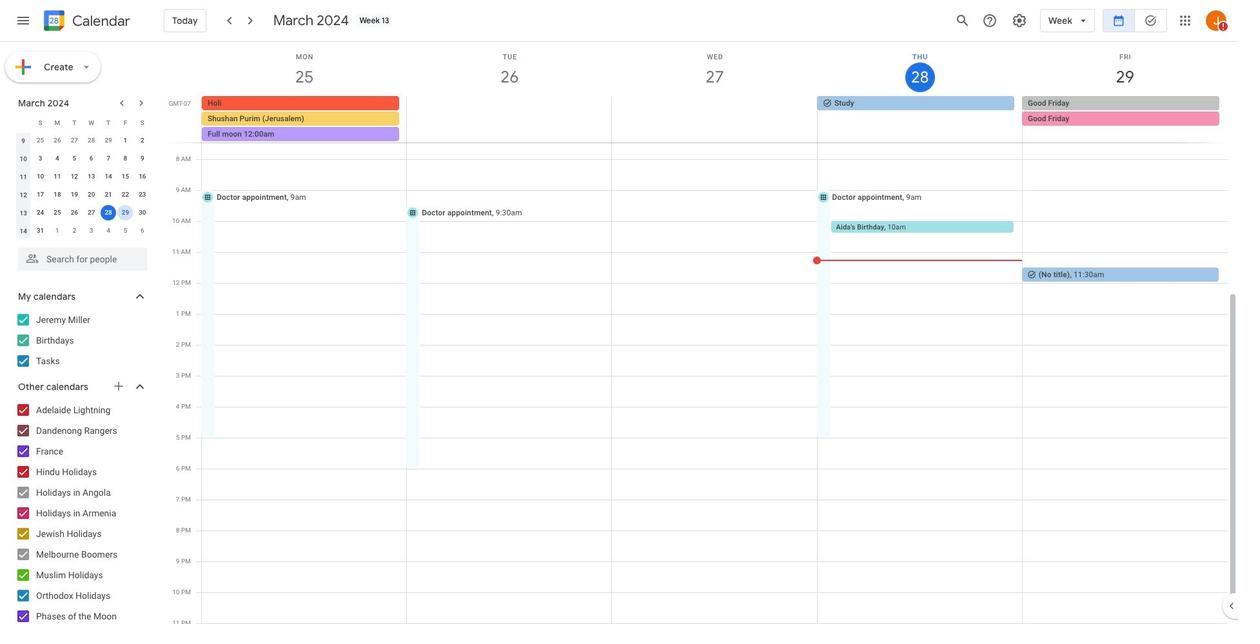 Task type: locate. For each thing, give the bounding box(es) containing it.
column header
[[15, 114, 32, 132]]

None search field
[[0, 243, 160, 271]]

25 element
[[50, 205, 65, 221]]

cell
[[202, 96, 407, 143], [407, 96, 612, 143], [612, 96, 817, 143], [1022, 96, 1227, 143], [100, 204, 117, 222], [117, 204, 134, 222]]

7 element
[[101, 151, 116, 166]]

22 element
[[118, 187, 133, 203]]

column header inside march 2024 grid
[[15, 114, 32, 132]]

31 element
[[33, 223, 48, 239]]

february 25 element
[[33, 133, 48, 148]]

grid
[[165, 42, 1238, 624]]

row
[[196, 96, 1238, 143], [15, 114, 151, 132], [15, 132, 151, 150], [15, 150, 151, 168], [15, 168, 151, 186], [15, 186, 151, 204], [15, 204, 151, 222], [15, 222, 151, 240]]

march 2024 grid
[[12, 114, 151, 240]]

april 5 element
[[118, 223, 133, 239]]

row group
[[15, 132, 151, 240]]

16 element
[[135, 169, 150, 184]]

21 element
[[101, 187, 116, 203]]

24 element
[[33, 205, 48, 221]]

30 element
[[135, 205, 150, 221]]

main drawer image
[[15, 13, 31, 28]]

april 3 element
[[84, 223, 99, 239]]

calendar element
[[41, 8, 130, 36]]

4 element
[[50, 151, 65, 166]]

april 2 element
[[67, 223, 82, 239]]

27 element
[[84, 205, 99, 221]]

28, today element
[[101, 205, 116, 221]]

february 27 element
[[67, 133, 82, 148]]

1 element
[[118, 133, 133, 148]]

february 26 element
[[50, 133, 65, 148]]

14 element
[[101, 169, 116, 184]]

26 element
[[67, 205, 82, 221]]

10 element
[[33, 169, 48, 184]]

13 element
[[84, 169, 99, 184]]

18 element
[[50, 187, 65, 203]]

heading
[[70, 13, 130, 29]]

23 element
[[135, 187, 150, 203]]

9 element
[[135, 151, 150, 166]]

15 element
[[118, 169, 133, 184]]

5 element
[[67, 151, 82, 166]]



Task type: vqa. For each thing, say whether or not it's contained in the screenshot.
February 24 Element
no



Task type: describe. For each thing, give the bounding box(es) containing it.
april 6 element
[[135, 223, 150, 239]]

6 element
[[84, 151, 99, 166]]

february 28 element
[[84, 133, 99, 148]]

settings menu image
[[1012, 13, 1028, 28]]

3 element
[[33, 151, 48, 166]]

Search for people text field
[[26, 248, 139, 271]]

11 element
[[50, 169, 65, 184]]

my calendars list
[[3, 310, 160, 372]]

29 element
[[118, 205, 133, 221]]

12 element
[[67, 169, 82, 184]]

19 element
[[67, 187, 82, 203]]

add other calendars image
[[112, 380, 125, 393]]

april 1 element
[[50, 223, 65, 239]]

february 29 element
[[101, 133, 116, 148]]

2 element
[[135, 133, 150, 148]]

17 element
[[33, 187, 48, 203]]

heading inside calendar element
[[70, 13, 130, 29]]

8 element
[[118, 151, 133, 166]]

other calendars list
[[3, 400, 160, 624]]

row group inside march 2024 grid
[[15, 132, 151, 240]]

april 4 element
[[101, 223, 116, 239]]

20 element
[[84, 187, 99, 203]]



